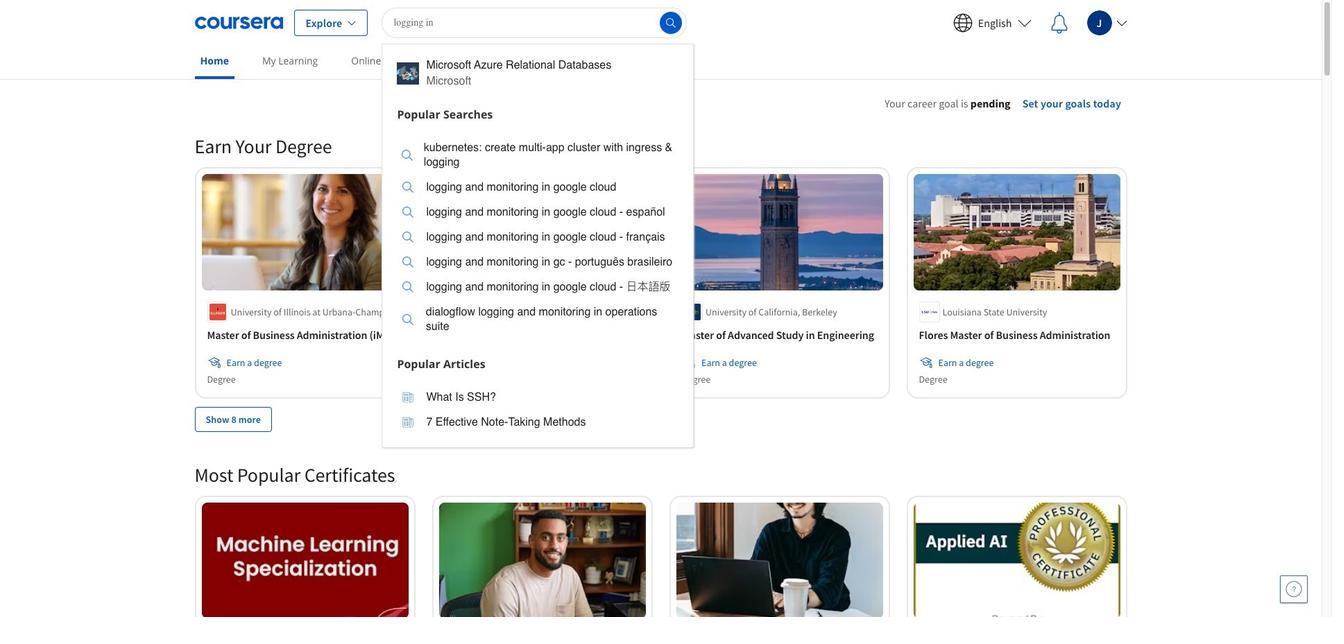 Task type: describe. For each thing, give the bounding box(es) containing it.
1 list box from the top
[[383, 127, 694, 352]]

earn your degree collection element
[[186, 112, 1136, 454]]

help center image
[[1286, 582, 1303, 598]]

most popular certificates collection element
[[186, 441, 1136, 618]]

What do you want to learn? text field
[[382, 7, 687, 38]]

autocomplete results list box
[[382, 43, 694, 448]]



Task type: locate. For each thing, give the bounding box(es) containing it.
None search field
[[382, 7, 694, 448]]

0 vertical spatial list box
[[383, 127, 694, 352]]

suggestion image image
[[397, 62, 420, 85], [402, 150, 413, 161], [403, 182, 414, 193], [403, 207, 414, 218], [403, 232, 414, 243], [403, 257, 414, 268], [403, 282, 414, 293], [403, 314, 414, 325], [403, 392, 414, 403], [403, 417, 414, 428]]

2 list box from the top
[[383, 377, 694, 447]]

coursera image
[[195, 11, 283, 34]]

1 vertical spatial list box
[[383, 377, 694, 447]]

region
[[827, 115, 1278, 252]]

list box
[[383, 127, 694, 352], [383, 377, 694, 447]]



Task type: vqa. For each thing, say whether or not it's contained in the screenshot.
TRAX: to the bottom
no



